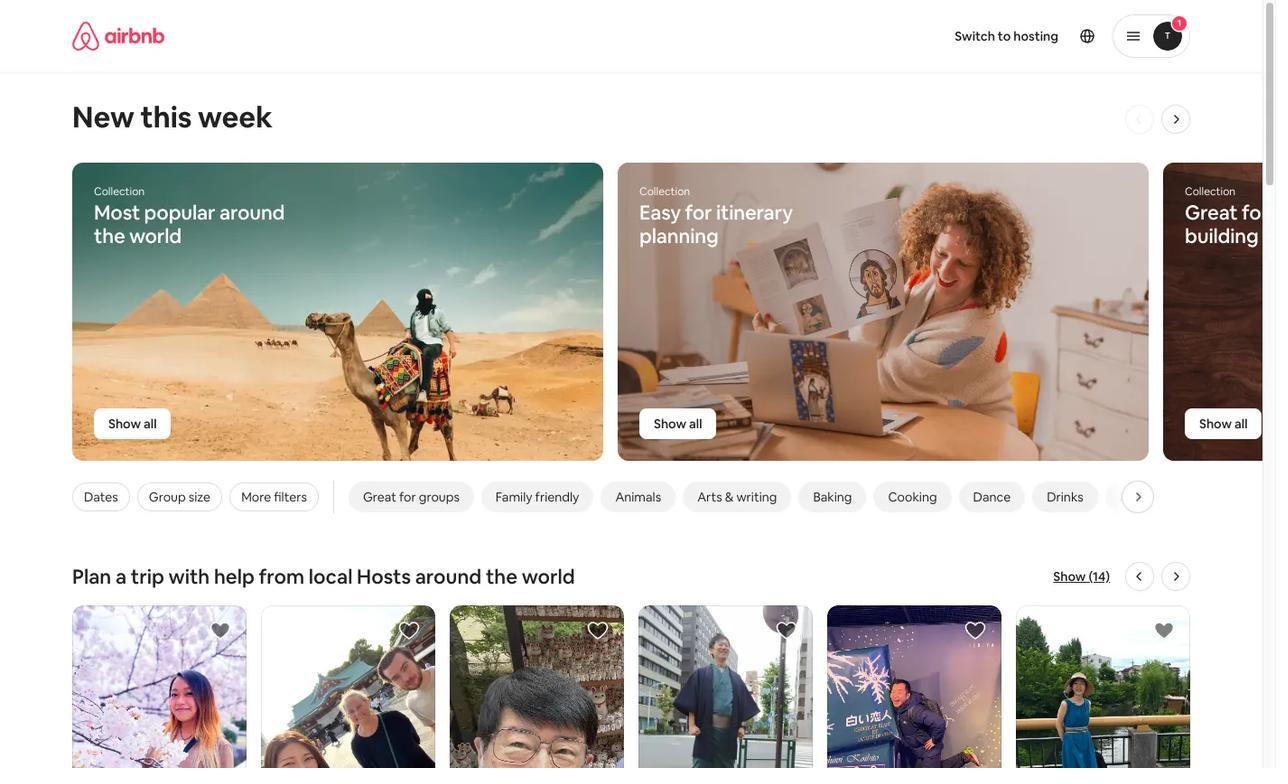 Task type: locate. For each thing, give the bounding box(es) containing it.
animals
[[616, 489, 662, 505]]

hosts
[[357, 564, 411, 589]]

local
[[309, 564, 353, 589]]

arts & writing
[[698, 489, 777, 505]]

switch
[[955, 28, 996, 44]]

for left groups
[[399, 489, 416, 505]]

entertainment
[[1120, 489, 1204, 505]]

around inside "collection most popular around the world"
[[219, 200, 285, 225]]

0 horizontal spatial show all
[[108, 416, 157, 432]]

1 horizontal spatial great
[[1185, 200, 1238, 225]]

1 vertical spatial the
[[486, 564, 518, 589]]

collection easy for itinerary planning
[[640, 184, 793, 248]]

world
[[129, 223, 182, 248], [522, 564, 575, 589]]

3 save this experience image from the left
[[965, 620, 987, 642]]

0 horizontal spatial collection
[[94, 184, 145, 199]]

1 horizontal spatial for
[[685, 200, 712, 225]]

all
[[144, 416, 157, 432], [689, 416, 702, 432], [1235, 416, 1248, 432]]

1 horizontal spatial all
[[689, 416, 702, 432]]

0 vertical spatial around
[[219, 200, 285, 225]]

great left groups
[[363, 489, 397, 505]]

for for t
[[1242, 200, 1269, 225]]

around
[[219, 200, 285, 225], [415, 564, 482, 589]]

1 horizontal spatial show all
[[654, 416, 702, 432]]

for right easy
[[685, 200, 712, 225]]

new this week
[[72, 98, 273, 136]]

more filters button
[[230, 482, 319, 511]]

baking element
[[814, 489, 852, 505]]

1 horizontal spatial show all link
[[640, 408, 717, 439]]

group
[[149, 489, 186, 505]]

great
[[1185, 200, 1238, 225], [363, 489, 397, 505]]

animals element
[[616, 489, 662, 505]]

collection inside "collection most popular around the world"
[[94, 184, 145, 199]]

new this week group
[[0, 162, 1277, 462]]

2 show all from the left
[[654, 416, 702, 432]]

arts
[[698, 489, 723, 505]]

for left t
[[1242, 200, 1269, 225]]

2 show all link from the left
[[640, 408, 717, 439]]

2 all from the left
[[689, 416, 702, 432]]

great for groups button
[[349, 482, 474, 512]]

cooking
[[889, 489, 937, 505]]

1 vertical spatial world
[[522, 564, 575, 589]]

show
[[108, 416, 141, 432], [654, 416, 687, 432], [1200, 416, 1232, 432], [1054, 568, 1086, 585]]

for inside the "collection easy for itinerary planning"
[[685, 200, 712, 225]]

2 save this experience image from the left
[[587, 620, 609, 642]]

drinks element
[[1047, 489, 1084, 505]]

3 collection from the left
[[1185, 184, 1236, 199]]

arts & writing button
[[683, 482, 792, 512]]

2 horizontal spatial all
[[1235, 416, 1248, 432]]

show for most popular around the world
[[108, 416, 141, 432]]

switch to hosting link
[[944, 17, 1070, 55]]

the down family
[[486, 564, 518, 589]]

3 show all from the left
[[1200, 416, 1248, 432]]

0 horizontal spatial all
[[144, 416, 157, 432]]

1 button
[[1113, 14, 1191, 58]]

great for groups element
[[363, 489, 460, 505]]

0 horizontal spatial great
[[363, 489, 397, 505]]

show all
[[108, 416, 157, 432], [654, 416, 702, 432], [1200, 416, 1248, 432]]

for inside collection great for t
[[1242, 200, 1269, 225]]

save this experience image
[[210, 620, 231, 642], [587, 620, 609, 642], [965, 620, 987, 642], [1154, 620, 1176, 642]]

show all for planning
[[654, 416, 702, 432]]

2 horizontal spatial show all
[[1200, 416, 1248, 432]]

collection most popular around the world
[[94, 184, 285, 248]]

0 vertical spatial the
[[94, 223, 125, 248]]

the
[[94, 223, 125, 248], [486, 564, 518, 589]]

family friendly button
[[481, 482, 594, 512]]

more
[[241, 489, 271, 505]]

0 vertical spatial great
[[1185, 200, 1238, 225]]

great left t
[[1185, 200, 1238, 225]]

to
[[998, 28, 1011, 44]]

for
[[685, 200, 712, 225], [1242, 200, 1269, 225], [399, 489, 416, 505]]

1 vertical spatial great
[[363, 489, 397, 505]]

0 horizontal spatial around
[[219, 200, 285, 225]]

1 collection from the left
[[94, 184, 145, 199]]

entertainment element
[[1120, 489, 1204, 505]]

2 horizontal spatial collection
[[1185, 184, 1236, 199]]

dance
[[974, 489, 1011, 505]]

1 show all link from the left
[[94, 408, 171, 439]]

save this experience image
[[398, 620, 420, 642], [776, 620, 798, 642]]

0 horizontal spatial for
[[399, 489, 416, 505]]

around right popular
[[219, 200, 285, 225]]

family friendly
[[496, 489, 580, 505]]

with
[[169, 564, 210, 589]]

around right hosts
[[415, 564, 482, 589]]

dance button
[[959, 482, 1026, 512]]

0 horizontal spatial the
[[94, 223, 125, 248]]

all for planning
[[689, 416, 702, 432]]

planning
[[640, 223, 719, 248]]

1 show all from the left
[[108, 416, 157, 432]]

hosting
[[1014, 28, 1059, 44]]

collection inside collection great for t
[[1185, 184, 1236, 199]]

1 all from the left
[[144, 416, 157, 432]]

0 vertical spatial world
[[129, 223, 182, 248]]

dates button
[[72, 482, 130, 511]]

0 horizontal spatial save this experience image
[[398, 620, 420, 642]]

1 horizontal spatial collection
[[640, 184, 691, 199]]

great for groups
[[363, 489, 460, 505]]

collection
[[94, 184, 145, 199], [640, 184, 691, 199], [1185, 184, 1236, 199]]

&
[[725, 489, 734, 505]]

show all link
[[94, 408, 171, 439], [640, 408, 717, 439], [1185, 408, 1263, 439]]

show for great for t
[[1200, 416, 1232, 432]]

the left popular
[[94, 223, 125, 248]]

show (14) link
[[1054, 567, 1110, 585]]

more filters
[[241, 489, 307, 505]]

great inside collection great for t
[[1185, 200, 1238, 225]]

1 horizontal spatial the
[[486, 564, 518, 589]]

1 horizontal spatial around
[[415, 564, 482, 589]]

itinerary
[[716, 200, 793, 225]]

2 horizontal spatial show all link
[[1185, 408, 1263, 439]]

2 collection from the left
[[640, 184, 691, 199]]

family friendly element
[[496, 489, 580, 505]]

0 horizontal spatial world
[[129, 223, 182, 248]]

show (14)
[[1054, 568, 1110, 585]]

2 horizontal spatial for
[[1242, 200, 1269, 225]]

collection inside the "collection easy for itinerary planning"
[[640, 184, 691, 199]]

profile element
[[789, 0, 1191, 72]]

1 horizontal spatial save this experience image
[[776, 620, 798, 642]]

0 horizontal spatial show all link
[[94, 408, 171, 439]]



Task type: describe. For each thing, give the bounding box(es) containing it.
plan a trip with help from local hosts around the world
[[72, 564, 575, 589]]

4 save this experience image from the left
[[1154, 620, 1176, 642]]

trip
[[131, 564, 164, 589]]

all for the
[[144, 416, 157, 432]]

t
[[1273, 200, 1277, 225]]

easy
[[640, 200, 681, 225]]

switch to hosting
[[955, 28, 1059, 44]]

groups
[[419, 489, 460, 505]]

1 save this experience image from the left
[[210, 620, 231, 642]]

show inside show (14) link
[[1054, 568, 1086, 585]]

1 horizontal spatial world
[[522, 564, 575, 589]]

help
[[214, 564, 255, 589]]

friendly
[[535, 489, 580, 505]]

baking button
[[799, 482, 867, 512]]

family
[[496, 489, 533, 505]]

collection for easy
[[640, 184, 691, 199]]

show all for the
[[108, 416, 157, 432]]

show all link for the
[[94, 408, 171, 439]]

drinks button
[[1033, 482, 1098, 512]]

2 save this experience image from the left
[[776, 620, 798, 642]]

from
[[259, 564, 305, 589]]

collection great for t
[[1185, 184, 1277, 248]]

the inside "collection most popular around the world"
[[94, 223, 125, 248]]

cooking element
[[889, 489, 937, 505]]

1 save this experience image from the left
[[398, 620, 420, 642]]

show all link for planning
[[640, 408, 717, 439]]

plan
[[72, 564, 111, 589]]

(14)
[[1089, 568, 1110, 585]]

1 vertical spatial around
[[415, 564, 482, 589]]

drinks
[[1047, 489, 1084, 505]]

collection for most
[[94, 184, 145, 199]]

baking
[[814, 489, 852, 505]]

this week
[[141, 98, 273, 136]]

arts & writing element
[[698, 489, 777, 505]]

group size button
[[137, 482, 222, 511]]

world inside "collection most popular around the world"
[[129, 223, 182, 248]]

1
[[1178, 17, 1182, 29]]

filters
[[274, 489, 307, 505]]

3 all from the left
[[1235, 416, 1248, 432]]

show for easy for itinerary planning
[[654, 416, 687, 432]]

entertainment button
[[1106, 482, 1219, 512]]

3 show all link from the left
[[1185, 408, 1263, 439]]

most
[[94, 200, 140, 225]]

animals button
[[601, 482, 676, 512]]

popular
[[144, 200, 215, 225]]

a
[[116, 564, 127, 589]]

size
[[189, 489, 211, 505]]

dance element
[[974, 489, 1011, 505]]

collection for great
[[1185, 184, 1236, 199]]

dates
[[84, 489, 118, 505]]

group size
[[149, 489, 211, 505]]

for inside button
[[399, 489, 416, 505]]

new
[[72, 98, 135, 136]]

for for itinerary
[[685, 200, 712, 225]]

cooking button
[[874, 482, 952, 512]]

great inside great for groups button
[[363, 489, 397, 505]]

writing
[[737, 489, 777, 505]]



Task type: vqa. For each thing, say whether or not it's contained in the screenshot.
fantastic to the top
no



